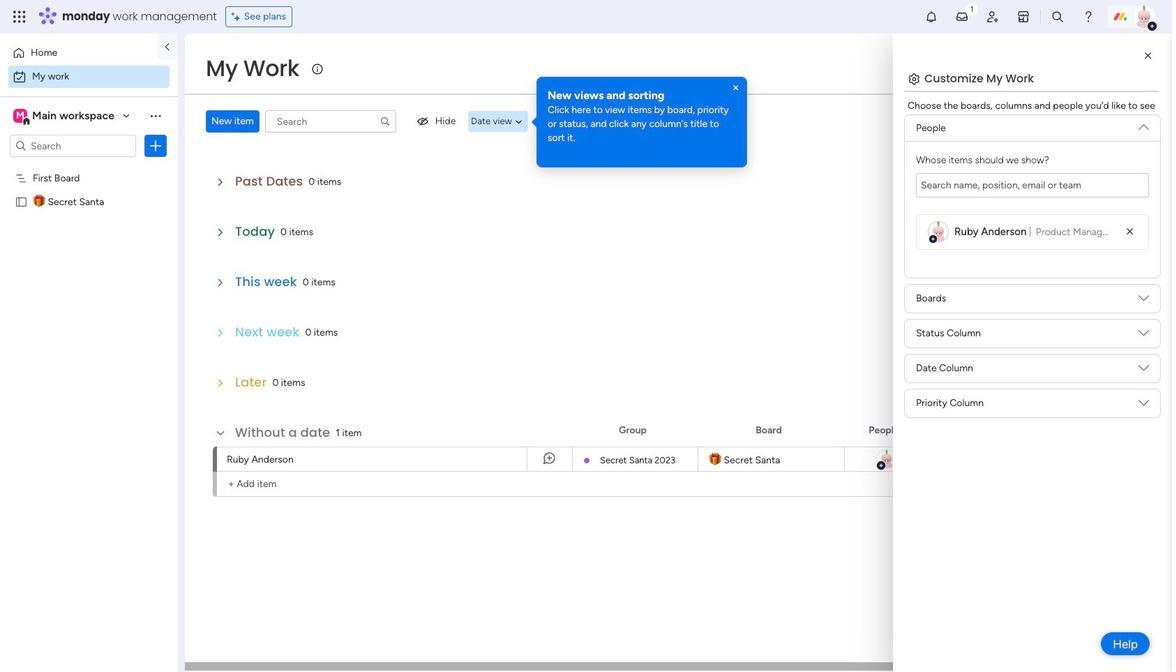 Task type: vqa. For each thing, say whether or not it's contained in the screenshot.
timelines
no



Task type: describe. For each thing, give the bounding box(es) containing it.
1 dapulse dropdown down arrow image from the top
[[1139, 117, 1149, 132]]

Filter dashboard by text search field
[[265, 110, 396, 133]]

see plans image
[[231, 9, 244, 24]]

update feed image
[[955, 10, 969, 24]]

search image
[[379, 116, 391, 127]]

workspace image
[[13, 108, 27, 124]]

close image
[[731, 82, 742, 94]]

0 vertical spatial ruby anderson image
[[929, 222, 948, 242]]

3 dapulse dropdown down arrow image from the top
[[1139, 363, 1149, 378]]

2 vertical spatial option
[[0, 165, 178, 168]]

options image
[[149, 139, 163, 153]]

Search in workspace field
[[29, 138, 117, 154]]

2 dapulse dropdown down arrow image from the top
[[1139, 328, 1149, 343]]

0 vertical spatial option
[[8, 42, 149, 64]]

1 image
[[966, 1, 978, 16]]

monday marketplace image
[[1017, 10, 1031, 24]]

Search name, position, email or team text field
[[916, 173, 1149, 197]]

select product image
[[13, 10, 27, 24]]

ruby anderson image
[[1133, 6, 1156, 28]]



Task type: locate. For each thing, give the bounding box(es) containing it.
0 horizontal spatial ruby anderson image
[[876, 449, 897, 470]]

search everything image
[[1051, 10, 1065, 24]]

workspace selection element
[[13, 107, 117, 126]]

dapulse dropdown down arrow image
[[1139, 293, 1149, 308], [1139, 328, 1149, 343], [1139, 363, 1149, 378]]

1 horizontal spatial ruby anderson image
[[929, 222, 948, 242]]

None text field
[[916, 173, 1149, 197]]

notifications image
[[925, 10, 939, 24]]

option
[[8, 42, 149, 64], [8, 66, 170, 88], [0, 165, 178, 168]]

2 column header from the left
[[1027, 419, 1124, 442]]

1 column header from the left
[[929, 419, 1027, 442]]

invite members image
[[986, 10, 1000, 24]]

dapulse dropdown down arrow image
[[1139, 117, 1149, 132], [1139, 397, 1149, 413]]

1 dapulse dropdown down arrow image from the top
[[1139, 293, 1149, 308]]

1 vertical spatial dapulse dropdown down arrow image
[[1139, 397, 1149, 413]]

0 vertical spatial dapulse dropdown down arrow image
[[1139, 117, 1149, 132]]

main content
[[185, 33, 1172, 672]]

0 vertical spatial dapulse dropdown down arrow image
[[1139, 293, 1149, 308]]

column header
[[929, 419, 1027, 442], [1027, 419, 1124, 442]]

1 vertical spatial dapulse dropdown down arrow image
[[1139, 328, 1149, 343]]

list box
[[0, 163, 178, 402]]

heading
[[548, 88, 736, 103]]

public board image
[[15, 195, 28, 208]]

1 vertical spatial ruby anderson image
[[876, 449, 897, 470]]

1 vertical spatial option
[[8, 66, 170, 88]]

2 dapulse dropdown down arrow image from the top
[[1139, 397, 1149, 413]]

workspace options image
[[149, 109, 163, 123]]

2 vertical spatial dapulse dropdown down arrow image
[[1139, 363, 1149, 378]]

help image
[[1082, 10, 1096, 24]]

ruby anderson image
[[929, 222, 948, 242], [876, 449, 897, 470]]

None search field
[[265, 110, 396, 133]]



